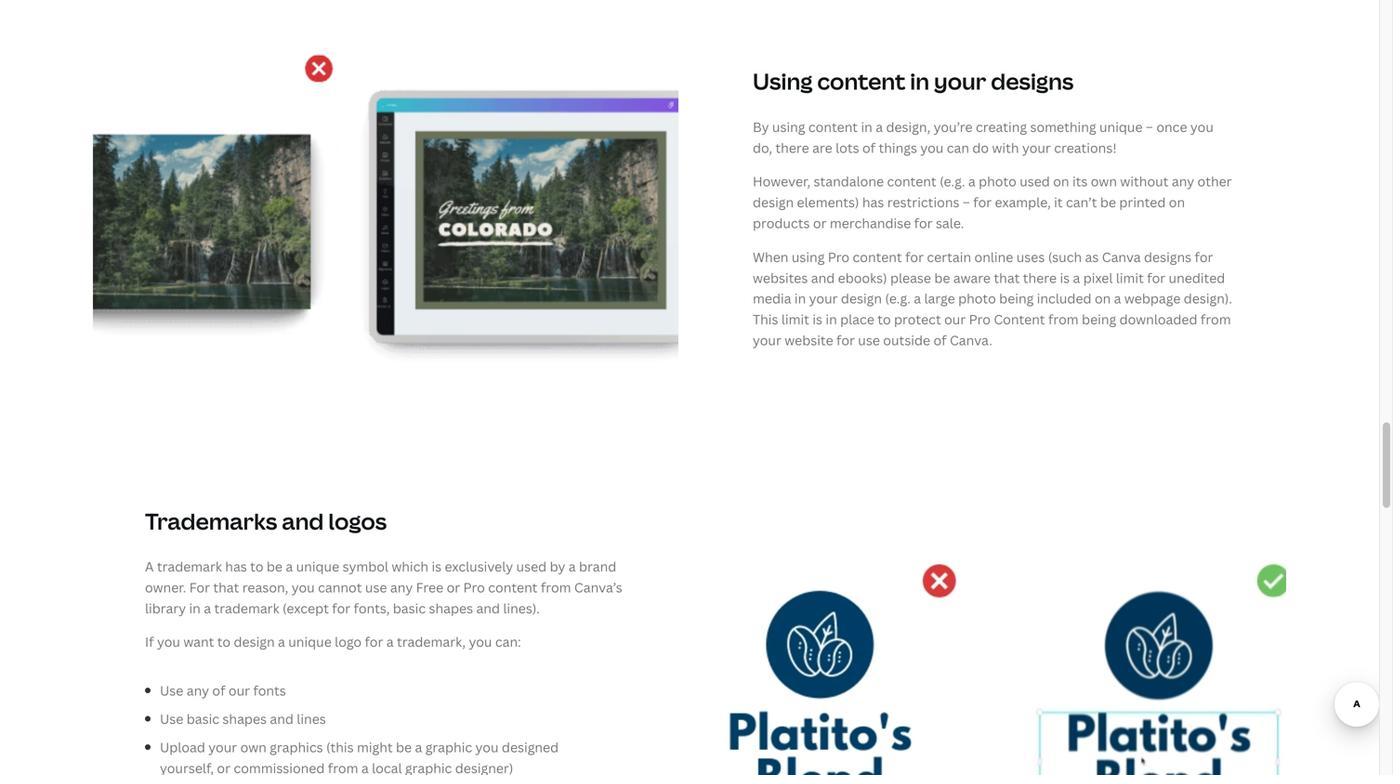 Task type: vqa. For each thing, say whether or not it's contained in the screenshot.
Download selection
no



Task type: locate. For each thing, give the bounding box(es) containing it.
pro inside a trademark has to be a unique symbol which is exclusively used by a brand owner. for that reason, you cannot use any free or pro content from canva's library in a trademark (except for fonts, basic shapes and lines).
[[464, 579, 485, 596]]

other
[[1198, 173, 1233, 190]]

use basic shapes and lines
[[160, 710, 326, 728]]

1 vertical spatial to
[[250, 558, 264, 576]]

(e.g. inside "however, standalone content (e.g. a photo used on its own without any other design elements) has restrictions – for example, it can't be printed on products or merchandise for sale."
[[940, 173, 966, 190]]

2 vertical spatial is
[[432, 558, 442, 576]]

trademark,
[[397, 633, 466, 651]]

do,
[[753, 139, 773, 156]]

standalone
[[814, 173, 884, 190]]

2 horizontal spatial any
[[1172, 173, 1195, 190]]

has inside a trademark has to be a unique symbol which is exclusively used by a brand owner. for that reason, you cannot use any free or pro content from canva's library in a trademark (except for fonts, basic shapes and lines).
[[225, 558, 247, 576]]

1 horizontal spatial to
[[250, 558, 264, 576]]

or inside upload your own graphics (this might be a graphic you designed yourself, or commissioned from a local graphic designer)
[[217, 759, 231, 775]]

for up webpage
[[1148, 269, 1166, 287]]

2 horizontal spatial of
[[934, 331, 947, 349]]

unedited
[[1169, 269, 1226, 287]]

there right do,
[[776, 139, 810, 156]]

or right yourself,
[[217, 759, 231, 775]]

that inside when using pro content for certain online uses (such as canva designs for websites and ebooks) please be aware that there is a pixel limit for unedited media in your design (e.g. a large photo being included on a webpage design). this limit is in place to protect our pro content from being downloaded from your website for use outside of canva.
[[994, 269, 1020, 287]]

1 vertical spatial of
[[934, 331, 947, 349]]

your up website at top right
[[810, 290, 838, 307]]

to up reason,
[[250, 558, 264, 576]]

free
[[416, 579, 444, 596]]

or down 'elements)'
[[814, 214, 827, 232]]

1 vertical spatial photo
[[959, 290, 997, 307]]

unique up creations!
[[1100, 118, 1143, 136]]

a right might
[[415, 739, 422, 756]]

unique down (except
[[288, 633, 332, 651]]

1 horizontal spatial of
[[863, 139, 876, 156]]

our up 'use basic shapes and lines' in the bottom of the page
[[229, 682, 250, 700]]

limit down canva
[[1117, 269, 1145, 287]]

2 horizontal spatial or
[[814, 214, 827, 232]]

shapes
[[429, 600, 473, 617], [223, 710, 267, 728]]

for right the logo
[[365, 633, 383, 651]]

be up the local
[[396, 739, 412, 756]]

you
[[1191, 118, 1214, 136], [921, 139, 944, 156], [292, 579, 315, 596], [157, 633, 180, 651], [469, 633, 492, 651], [476, 739, 499, 756]]

a left the local
[[362, 759, 369, 775]]

of
[[863, 139, 876, 156], [934, 331, 947, 349], [212, 682, 226, 700]]

media
[[753, 290, 792, 307]]

content up restrictions
[[888, 173, 937, 190]]

1 vertical spatial own
[[240, 739, 267, 756]]

a down do
[[969, 173, 976, 190]]

design up products on the right of the page
[[753, 193, 794, 211]]

1 horizontal spatial designs
[[1145, 248, 1192, 266]]

2 vertical spatial to
[[217, 633, 231, 651]]

online
[[975, 248, 1014, 266]]

photo
[[979, 173, 1017, 190], [959, 290, 997, 307]]

(e.g. down please
[[886, 290, 911, 307]]

to right the want
[[217, 633, 231, 651]]

1 vertical spatial –
[[963, 193, 971, 211]]

1 horizontal spatial that
[[994, 269, 1020, 287]]

0 horizontal spatial or
[[217, 759, 231, 775]]

2 vertical spatial pro
[[464, 579, 485, 596]]

as
[[1086, 248, 1099, 266]]

0 horizontal spatial of
[[212, 682, 226, 700]]

0 horizontal spatial own
[[240, 739, 267, 756]]

1 vertical spatial being
[[1082, 311, 1117, 328]]

fonts
[[253, 682, 286, 700]]

2 vertical spatial any
[[187, 682, 209, 700]]

creating
[[976, 118, 1028, 136]]

unique inside a trademark has to be a unique symbol which is exclusively used by a brand owner. for that reason, you cannot use any free or pro content from canva's library in a trademark (except for fonts, basic shapes and lines).
[[296, 558, 340, 576]]

1 vertical spatial (e.g.
[[886, 290, 911, 307]]

and inside a trademark has to be a unique symbol which is exclusively used by a brand owner. for that reason, you cannot use any free or pro content from canva's library in a trademark (except for fonts, basic shapes and lines).
[[476, 600, 500, 617]]

our
[[945, 311, 966, 328], [229, 682, 250, 700]]

of right lots
[[863, 139, 876, 156]]

library
[[145, 600, 186, 617]]

aware
[[954, 269, 991, 287]]

0 vertical spatial on
[[1054, 173, 1070, 190]]

for
[[189, 579, 210, 596]]

1 horizontal spatial pro
[[828, 248, 850, 266]]

basic inside a trademark has to be a unique symbol which is exclusively used by a brand owner. for that reason, you cannot use any free or pro content from canva's library in a trademark (except for fonts, basic shapes and lines).
[[393, 600, 426, 617]]

example,
[[995, 193, 1051, 211]]

do
[[973, 139, 989, 156]]

in
[[911, 66, 930, 96], [861, 118, 873, 136], [795, 290, 806, 307], [826, 311, 838, 328], [189, 600, 201, 617]]

being up 'content'
[[1000, 290, 1034, 307]]

0 horizontal spatial –
[[963, 193, 971, 211]]

on left its
[[1054, 173, 1070, 190]]

designs up something on the top of page
[[991, 66, 1074, 96]]

a up things at the right top
[[876, 118, 883, 136]]

0 vertical spatial being
[[1000, 290, 1034, 307]]

be inside when using pro content for certain online uses (such as canva designs for websites and ebooks) please be aware that there is a pixel limit for unedited media in your design (e.g. a large photo being included on a webpage design). this limit is in place to protect our pro content from being downloaded from your website for use outside of canva.
[[935, 269, 951, 287]]

0 vertical spatial or
[[814, 214, 827, 232]]

0 vertical spatial to
[[878, 311, 891, 328]]

to inside a trademark has to be a unique symbol which is exclusively used by a brand owner. for that reason, you cannot use any free or pro content from canva's library in a trademark (except for fonts, basic shapes and lines).
[[250, 558, 264, 576]]

without
[[1121, 173, 1169, 190]]

products
[[753, 214, 810, 232]]

using right by
[[773, 118, 806, 136]]

of inside when using pro content for certain online uses (such as canva designs for websites and ebooks) please be aware that there is a pixel limit for unedited media in your design (e.g. a large photo being included on a webpage design). this limit is in place to protect our pro content from being downloaded from your website for use outside of canva.
[[934, 331, 947, 349]]

0 horizontal spatial is
[[432, 558, 442, 576]]

0 vertical spatial has
[[863, 193, 885, 211]]

or right free
[[447, 579, 460, 596]]

basic
[[393, 600, 426, 617], [187, 710, 219, 728]]

using for there
[[773, 118, 806, 136]]

1 vertical spatial our
[[229, 682, 250, 700]]

1 use from the top
[[160, 682, 184, 700]]

0 horizontal spatial to
[[217, 633, 231, 651]]

to for if you want to design a unique logo for a trademark, you can:
[[217, 633, 231, 651]]

to
[[878, 311, 891, 328], [250, 558, 264, 576], [217, 633, 231, 651]]

protect
[[895, 311, 942, 328]]

1 horizontal spatial own
[[1091, 173, 1118, 190]]

2 horizontal spatial on
[[1170, 193, 1186, 211]]

for up unedited
[[1195, 248, 1214, 266]]

by
[[550, 558, 566, 576]]

design).
[[1184, 290, 1233, 307]]

by using content in a design, you're creating something unique – once you do, there are lots of things you can do with your creations!
[[753, 118, 1214, 156]]

2 vertical spatial or
[[217, 759, 231, 775]]

1 vertical spatial any
[[390, 579, 413, 596]]

trademark
[[157, 558, 222, 576], [214, 600, 279, 617]]

to inside when using pro content for certain online uses (such as canva designs for websites and ebooks) please be aware that there is a pixel limit for unedited media in your design (e.g. a large photo being included on a webpage design). this limit is in place to protect our pro content from being downloaded from your website for use outside of canva.
[[878, 311, 891, 328]]

has up the "merchandise" at the right
[[863, 193, 885, 211]]

0 vertical spatial –
[[1146, 118, 1154, 136]]

you inside upload your own graphics (this might be a graphic you designed yourself, or commissioned from a local graphic designer)
[[476, 739, 499, 756]]

1 horizontal spatial basic
[[393, 600, 426, 617]]

1 horizontal spatial design
[[753, 193, 794, 211]]

1 horizontal spatial used
[[1020, 173, 1051, 190]]

has up reason,
[[225, 558, 247, 576]]

or inside "however, standalone content (e.g. a photo used on its own without any other design elements) has restrictions – for example, it can't be printed on products or merchandise for sale."
[[814, 214, 827, 232]]

trademark down reason,
[[214, 600, 279, 617]]

1 vertical spatial basic
[[187, 710, 219, 728]]

owner.
[[145, 579, 186, 596]]

content inside a trademark has to be a unique symbol which is exclusively used by a brand owner. for that reason, you cannot use any free or pro content from canva's library in a trademark (except for fonts, basic shapes and lines).
[[488, 579, 538, 596]]

there
[[776, 139, 810, 156], [1024, 269, 1057, 287]]

limit
[[1117, 269, 1145, 287], [782, 311, 810, 328]]

is
[[1060, 269, 1070, 287], [813, 311, 823, 328], [432, 558, 442, 576]]

reason,
[[242, 579, 289, 596]]

from down by
[[541, 579, 571, 596]]

graphic right the local
[[405, 759, 452, 775]]

0 horizontal spatial (e.g.
[[886, 290, 911, 307]]

if you want to design a unique logo for a trademark, you can:
[[145, 633, 521, 651]]

design down ebooks)
[[841, 290, 882, 307]]

in inside a trademark has to be a unique symbol which is exclusively used by a brand owner. for that reason, you cannot use any free or pro content from canva's library in a trademark (except for fonts, basic shapes and lines).
[[189, 600, 201, 617]]

photo up example,
[[979, 173, 1017, 190]]

our down large
[[945, 311, 966, 328]]

1 vertical spatial graphic
[[405, 759, 452, 775]]

any inside "however, standalone content (e.g. a photo used on its own without any other design elements) has restrictions – for example, it can't be printed on products or merchandise for sale."
[[1172, 173, 1195, 190]]

1 vertical spatial using
[[792, 248, 825, 266]]

can
[[947, 139, 970, 156]]

your right with
[[1023, 139, 1052, 156]]

using inside 'by using content in a design, you're creating something unique – once you do, there are lots of things you can do with your creations!'
[[773, 118, 806, 136]]

on down pixel on the right of page
[[1095, 290, 1111, 307]]

use down 'place'
[[859, 331, 880, 349]]

1 horizontal spatial is
[[813, 311, 823, 328]]

photo inside "however, standalone content (e.g. a photo used on its own without any other design elements) has restrictions – for example, it can't be printed on products or merchandise for sale."
[[979, 173, 1017, 190]]

in right media
[[795, 290, 806, 307]]

0 horizontal spatial shapes
[[223, 710, 267, 728]]

0 vertical spatial design
[[753, 193, 794, 211]]

uses
[[1017, 248, 1045, 266]]

– left "once"
[[1146, 118, 1154, 136]]

from down design).
[[1201, 311, 1232, 328]]

our inside when using pro content for certain online uses (such as canva designs for websites and ebooks) please be aware that there is a pixel limit for unedited media in your design (e.g. a large photo being included on a webpage design). this limit is in place to protect our pro content from being downloaded from your website for use outside of canva.
[[945, 311, 966, 328]]

1 vertical spatial unique
[[296, 558, 340, 576]]

0 vertical spatial designs
[[991, 66, 1074, 96]]

lines).
[[503, 600, 540, 617]]

you up designer)
[[476, 739, 499, 756]]

that right "for"
[[213, 579, 239, 596]]

your down 'use basic shapes and lines' in the bottom of the page
[[209, 739, 237, 756]]

0 vertical spatial use
[[859, 331, 880, 349]]

a down "for"
[[204, 600, 211, 617]]

trademark up "for"
[[157, 558, 222, 576]]

you left can:
[[469, 633, 492, 651]]

0 vertical spatial basic
[[393, 600, 426, 617]]

unique for a trademark has to be a unique symbol which is exclusively used by a brand owner. for that reason, you cannot use any free or pro content from canva's library in a trademark (except for fonts, basic shapes and lines).
[[296, 558, 340, 576]]

your inside upload your own graphics (this might be a graphic you designed yourself, or commissioned from a local graphic designer)
[[209, 739, 237, 756]]

1 horizontal spatial shapes
[[429, 600, 473, 617]]

content up lines).
[[488, 579, 538, 596]]

there down uses
[[1024, 269, 1057, 287]]

when
[[753, 248, 789, 266]]

exclusively
[[445, 558, 513, 576]]

from down included
[[1049, 311, 1079, 328]]

design up the fonts
[[234, 633, 275, 651]]

use inside a trademark has to be a unique symbol which is exclusively used by a brand owner. for that reason, you cannot use any free or pro content from canva's library in a trademark (except for fonts, basic shapes and lines).
[[365, 579, 387, 596]]

2 horizontal spatial to
[[878, 311, 891, 328]]

being down included
[[1082, 311, 1117, 328]]

1 horizontal spatial on
[[1095, 290, 1111, 307]]

graphic
[[426, 739, 473, 756], [405, 759, 452, 775]]

pro up canva.
[[970, 311, 991, 328]]

and left lines).
[[476, 600, 500, 617]]

is down (such
[[1060, 269, 1070, 287]]

and left logos
[[282, 506, 324, 536]]

0 horizontal spatial pro
[[464, 579, 485, 596]]

there inside when using pro content for certain online uses (such as canva designs for websites and ebooks) please be aware that there is a pixel limit for unedited media in your design (e.g. a large photo being included on a webpage design). this limit is in place to protect our pro content from being downloaded from your website for use outside of canva.
[[1024, 269, 1057, 287]]

used inside "however, standalone content (e.g. a photo used on its own without any other design elements) has restrictions – for example, it can't be printed on products or merchandise for sale."
[[1020, 173, 1051, 190]]

0 vertical spatial use
[[160, 682, 184, 700]]

a
[[876, 118, 883, 136], [969, 173, 976, 190], [1074, 269, 1081, 287], [914, 290, 922, 307], [1115, 290, 1122, 307], [286, 558, 293, 576], [569, 558, 576, 576], [204, 600, 211, 617], [278, 633, 285, 651], [387, 633, 394, 651], [415, 739, 422, 756], [362, 759, 369, 775]]

use
[[859, 331, 880, 349], [365, 579, 387, 596]]

0 vertical spatial unique
[[1100, 118, 1143, 136]]

basic down use any of our fonts
[[187, 710, 219, 728]]

yourself,
[[160, 759, 214, 775]]

use
[[160, 682, 184, 700], [160, 710, 184, 728]]

(e.g.
[[940, 173, 966, 190], [886, 290, 911, 307]]

shapes down free
[[429, 600, 473, 617]]

on right printed
[[1170, 193, 1186, 211]]

of down protect
[[934, 331, 947, 349]]

own right its
[[1091, 173, 1118, 190]]

1 horizontal spatial use
[[859, 331, 880, 349]]

2 vertical spatial unique
[[288, 633, 332, 651]]

1 vertical spatial designs
[[1145, 248, 1192, 266]]

symbol
[[343, 558, 389, 576]]

shapes down use any of our fonts
[[223, 710, 267, 728]]

for
[[974, 193, 992, 211], [915, 214, 933, 232], [906, 248, 924, 266], [1195, 248, 1214, 266], [1148, 269, 1166, 287], [837, 331, 855, 349], [332, 600, 351, 617], [365, 633, 383, 651]]

using
[[773, 118, 806, 136], [792, 248, 825, 266]]

lines
[[297, 710, 326, 728]]

any down which
[[390, 579, 413, 596]]

cannot
[[318, 579, 362, 596]]

included
[[1037, 290, 1092, 307]]

0 horizontal spatial use
[[365, 579, 387, 596]]

1 vertical spatial pro
[[970, 311, 991, 328]]

0 vertical spatial pro
[[828, 248, 850, 266]]

0 vertical spatial own
[[1091, 173, 1118, 190]]

0 horizontal spatial has
[[225, 558, 247, 576]]

be up large
[[935, 269, 951, 287]]

1 horizontal spatial or
[[447, 579, 460, 596]]

graphics
[[270, 739, 323, 756]]

0 vertical spatial using
[[773, 118, 806, 136]]

1 horizontal spatial (e.g.
[[940, 173, 966, 190]]

shapes inside a trademark has to be a unique symbol which is exclusively used by a brand owner. for that reason, you cannot use any free or pro content from canva's library in a trademark (except for fonts, basic shapes and lines).
[[429, 600, 473, 617]]

(e.g. inside when using pro content for certain online uses (such as canva designs for websites and ebooks) please be aware that there is a pixel limit for unedited media in your design (e.g. a large photo being included on a webpage design). this limit is in place to protect our pro content from being downloaded from your website for use outside of canva.
[[886, 290, 911, 307]]

0 vertical spatial our
[[945, 311, 966, 328]]

in down "for"
[[189, 600, 201, 617]]

2 vertical spatial on
[[1095, 290, 1111, 307]]

from down (this
[[328, 759, 358, 775]]

1 vertical spatial used
[[517, 558, 547, 576]]

for down cannot
[[332, 600, 351, 617]]

that
[[994, 269, 1020, 287], [213, 579, 239, 596]]

creations!
[[1055, 139, 1117, 156]]

content up ebooks)
[[853, 248, 903, 266]]

1 vertical spatial design
[[841, 290, 882, 307]]

a right by
[[569, 558, 576, 576]]

in left 'design,'
[[861, 118, 873, 136]]

0 vertical spatial used
[[1020, 173, 1051, 190]]

you right "once"
[[1191, 118, 1214, 136]]

1 vertical spatial has
[[225, 558, 247, 576]]

content
[[818, 66, 906, 96], [809, 118, 858, 136], [888, 173, 937, 190], [853, 248, 903, 266], [488, 579, 538, 596]]

your inside 'by using content in a design, you're creating something unique – once you do, there are lots of things you can do with your creations!'
[[1023, 139, 1052, 156]]

0 horizontal spatial on
[[1054, 173, 1070, 190]]

your up you're
[[935, 66, 987, 96]]

to right 'place'
[[878, 311, 891, 328]]

be up reason,
[[267, 558, 283, 576]]

you right if
[[157, 633, 180, 651]]

0 horizontal spatial that
[[213, 579, 239, 596]]

from
[[1049, 311, 1079, 328], [1201, 311, 1232, 328], [541, 579, 571, 596], [328, 759, 358, 775]]

1 vertical spatial that
[[213, 579, 239, 596]]

design inside "however, standalone content (e.g. a photo used on its own without any other design elements) has restrictions – for example, it can't be printed on products or merchandise for sale."
[[753, 193, 794, 211]]

used left by
[[517, 558, 547, 576]]

use up upload
[[160, 710, 184, 728]]

0 horizontal spatial there
[[776, 139, 810, 156]]

content up are
[[809, 118, 858, 136]]

basic down free
[[393, 600, 426, 617]]

using inside when using pro content for certain online uses (such as canva designs for websites and ebooks) please be aware that there is a pixel limit for unedited media in your design (e.g. a large photo being included on a webpage design). this limit is in place to protect our pro content from being downloaded from your website for use outside of canva.
[[792, 248, 825, 266]]

be
[[1101, 193, 1117, 211], [935, 269, 951, 287], [267, 558, 283, 576], [396, 739, 412, 756]]

1 vertical spatial or
[[447, 579, 460, 596]]

0 horizontal spatial basic
[[187, 710, 219, 728]]

if
[[145, 633, 154, 651]]

use down the want
[[160, 682, 184, 700]]

1 vertical spatial use
[[365, 579, 387, 596]]

1 vertical spatial use
[[160, 710, 184, 728]]

limit up website at top right
[[782, 311, 810, 328]]

2 vertical spatial design
[[234, 633, 275, 651]]

pro up ebooks)
[[828, 248, 850, 266]]

0 vertical spatial of
[[863, 139, 876, 156]]

1 horizontal spatial there
[[1024, 269, 1057, 287]]

0 vertical spatial limit
[[1117, 269, 1145, 287]]

pro down exclusively
[[464, 579, 485, 596]]

for left example,
[[974, 193, 992, 211]]

and left ebooks)
[[812, 269, 835, 287]]

that down online at right
[[994, 269, 1020, 287]]

(such
[[1049, 248, 1082, 266]]

any left the other
[[1172, 173, 1195, 190]]

webpage
[[1125, 290, 1181, 307]]

own down 'use basic shapes and lines' in the bottom of the page
[[240, 739, 267, 756]]

1 horizontal spatial –
[[1146, 118, 1154, 136]]

graphic up designer)
[[426, 739, 473, 756]]

use any of our fonts
[[160, 682, 286, 700]]

on
[[1054, 173, 1070, 190], [1170, 193, 1186, 211], [1095, 290, 1111, 307]]

2 horizontal spatial design
[[841, 290, 882, 307]]

unique
[[1100, 118, 1143, 136], [296, 558, 340, 576], [288, 633, 332, 651]]

0 horizontal spatial any
[[187, 682, 209, 700]]

0 vertical spatial any
[[1172, 173, 1195, 190]]

2 use from the top
[[160, 710, 184, 728]]

using up websites
[[792, 248, 825, 266]]

designs up unedited
[[1145, 248, 1192, 266]]

this
[[753, 311, 779, 328]]

1 horizontal spatial limit
[[1117, 269, 1145, 287]]



Task type: describe. For each thing, give the bounding box(es) containing it.
logo
[[335, 633, 362, 651]]

1 vertical spatial limit
[[782, 311, 810, 328]]

elements)
[[797, 193, 860, 211]]

brand
[[579, 558, 617, 576]]

using
[[753, 66, 813, 96]]

once
[[1157, 118, 1188, 136]]

might
[[357, 739, 393, 756]]

lots
[[836, 139, 860, 156]]

2 vertical spatial of
[[212, 682, 226, 700]]

a up reason,
[[286, 558, 293, 576]]

of inside 'by using content in a design, you're creating something unique – once you do, there are lots of things you can do with your creations!'
[[863, 139, 876, 156]]

design inside when using pro content for certain online uses (such as canva designs for websites and ebooks) please be aware that there is a pixel limit for unedited media in your design (e.g. a large photo being included on a webpage design). this limit is in place to protect our pro content from being downloaded from your website for use outside of canva.
[[841, 290, 882, 307]]

and inside when using pro content for certain online uses (such as canva designs for websites and ebooks) please be aware that there is a pixel limit for unedited media in your design (e.g. a large photo being included on a webpage design). this limit is in place to protect our pro content from being downloaded from your website for use outside of canva.
[[812, 269, 835, 287]]

a
[[145, 558, 154, 576]]

use for use basic shapes and lines
[[160, 710, 184, 728]]

that inside a trademark has to be a unique symbol which is exclusively used by a brand owner. for that reason, you cannot use any free or pro content from canva's library in a trademark (except for fonts, basic shapes and lines).
[[213, 579, 239, 596]]

is inside a trademark has to be a unique symbol which is exclusively used by a brand owner. for that reason, you cannot use any free or pro content from canva's library in a trademark (except for fonts, basic shapes and lines).
[[432, 558, 442, 576]]

in up 'design,'
[[911, 66, 930, 96]]

its
[[1073, 173, 1088, 190]]

any inside a trademark has to be a unique symbol which is exclusively used by a brand owner. for that reason, you cannot use any free or pro content from canva's library in a trademark (except for fonts, basic shapes and lines).
[[390, 579, 413, 596]]

outside
[[884, 331, 931, 349]]

designed
[[502, 739, 559, 756]]

photo inside when using pro content for certain online uses (such as canva designs for websites and ebooks) please be aware that there is a pixel limit for unedited media in your design (e.g. a large photo being included on a webpage design). this limit is in place to protect our pro content from being downloaded from your website for use outside of canva.
[[959, 290, 997, 307]]

merchandise
[[830, 214, 912, 232]]

– inside "however, standalone content (e.g. a photo used on its own without any other design elements) has restrictions – for example, it can't be printed on products or merchandise for sale."
[[963, 193, 971, 211]]

1 vertical spatial trademark
[[214, 600, 279, 617]]

a trademark has to be a unique symbol which is exclusively used by a brand owner. for that reason, you cannot use any free or pro content from canva's library in a trademark (except for fonts, basic shapes and lines).
[[145, 558, 623, 617]]

or inside a trademark has to be a unique symbol which is exclusively used by a brand owner. for that reason, you cannot use any free or pro content from canva's library in a trademark (except for fonts, basic shapes and lines).
[[447, 579, 460, 596]]

content inside 'by using content in a design, you're creating something unique – once you do, there are lots of things you can do with your creations!'
[[809, 118, 858, 136]]

fonts,
[[354, 600, 390, 617]]

pixel
[[1084, 269, 1113, 287]]

own inside upload your own graphics (this might be a graphic you designed yourself, or commissioned from a local graphic designer)
[[240, 739, 267, 756]]

however, standalone content (e.g. a photo used on its own without any other design elements) has restrictions – for example, it can't be printed on products or merchandise for sale.
[[753, 173, 1233, 232]]

from inside a trademark has to be a unique symbol which is exclusively used by a brand owner. for that reason, you cannot use any free or pro content from canva's library in a trademark (except for fonts, basic shapes and lines).
[[541, 579, 571, 596]]

commissioned
[[234, 759, 325, 775]]

you inside a trademark has to be a unique symbol which is exclusively used by a brand owner. for that reason, you cannot use any free or pro content from canva's library in a trademark (except for fonts, basic shapes and lines).
[[292, 579, 315, 596]]

0 vertical spatial graphic
[[426, 739, 473, 756]]

website
[[785, 331, 834, 349]]

can't
[[1067, 193, 1098, 211]]

and left 'lines'
[[270, 710, 294, 728]]

downloaded
[[1120, 311, 1198, 328]]

for up please
[[906, 248, 924, 266]]

be inside "however, standalone content (e.g. a photo used on its own without any other design elements) has restrictions – for example, it can't be printed on products or merchandise for sale."
[[1101, 193, 1117, 211]]

unique for if you want to design a unique logo for a trademark, you can:
[[288, 633, 332, 651]]

in inside 'by using content in a design, you're creating something unique – once you do, there are lots of things you can do with your creations!'
[[861, 118, 873, 136]]

be inside upload your own graphics (this might be a graphic you designed yourself, or commissioned from a local graphic designer)
[[396, 739, 412, 756]]

a up protect
[[914, 290, 922, 307]]

designs inside when using pro content for certain online uses (such as canva designs for websites and ebooks) please be aware that there is a pixel limit for unedited media in your design (e.g. a large photo being included on a webpage design). this limit is in place to protect our pro content from being downloaded from your website for use outside of canva.
[[1145, 248, 1192, 266]]

restrictions
[[888, 193, 960, 211]]

which
[[392, 558, 429, 576]]

please
[[891, 269, 932, 287]]

use inside when using pro content for certain online uses (such as canva designs for websites and ebooks) please be aware that there is a pixel limit for unedited media in your design (e.g. a large photo being included on a webpage design). this limit is in place to protect our pro content from being downloaded from your website for use outside of canva.
[[859, 331, 880, 349]]

design,
[[887, 118, 931, 136]]

a inside "however, standalone content (e.g. a photo used on its own without any other design elements) has restrictions – for example, it can't be printed on products or merchandise for sale."
[[969, 173, 976, 190]]

websites
[[753, 269, 808, 287]]

you left can on the right of page
[[921, 139, 944, 156]]

designer)
[[455, 759, 514, 775]]

use for use any of our fonts
[[160, 682, 184, 700]]

trademarks and logos
[[145, 506, 387, 536]]

0 vertical spatial is
[[1060, 269, 1070, 287]]

however,
[[753, 173, 811, 190]]

a inside 'by using content in a design, you're creating something unique – once you do, there are lots of things you can do with your creations!'
[[876, 118, 883, 136]]

1 vertical spatial shapes
[[223, 710, 267, 728]]

something
[[1031, 118, 1097, 136]]

for down 'place'
[[837, 331, 855, 349]]

trademarks
[[145, 506, 277, 536]]

certain
[[927, 248, 972, 266]]

for down restrictions
[[915, 214, 933, 232]]

canva
[[1103, 248, 1142, 266]]

you're
[[934, 118, 973, 136]]

it
[[1055, 193, 1063, 211]]

unique inside 'by using content in a design, you're creating something unique – once you do, there are lots of things you can do with your creations!'
[[1100, 118, 1143, 136]]

0 horizontal spatial design
[[234, 633, 275, 651]]

for inside a trademark has to be a unique symbol which is exclusively used by a brand owner. for that reason, you cannot use any free or pro content from canva's library in a trademark (except for fonts, basic shapes and lines).
[[332, 600, 351, 617]]

sale.
[[936, 214, 965, 232]]

0 vertical spatial trademark
[[157, 558, 222, 576]]

content
[[994, 311, 1046, 328]]

(this
[[326, 739, 354, 756]]

upload
[[160, 739, 205, 756]]

when using pro content for certain online uses (such as canva designs for websites and ebooks) please be aware that there is a pixel limit for unedited media in your design (e.g. a large photo being included on a webpage design). this limit is in place to protect our pro content from being downloaded from your website for use outside of canva.
[[753, 248, 1233, 349]]

place
[[841, 311, 875, 328]]

things
[[879, 139, 918, 156]]

1 vertical spatial on
[[1170, 193, 1186, 211]]

on inside when using pro content for certain online uses (such as canva designs for websites and ebooks) please be aware that there is a pixel limit for unedited media in your design (e.g. a large photo being included on a webpage design). this limit is in place to protect our pro content from being downloaded from your website for use outside of canva.
[[1095, 290, 1111, 307]]

there inside 'by using content in a design, you're creating something unique – once you do, there are lots of things you can do with your creations!'
[[776, 139, 810, 156]]

unaltered vs altered media image
[[93, 0, 679, 435]]

– inside 'by using content in a design, you're creating something unique – once you do, there are lots of things you can do with your creations!'
[[1146, 118, 1154, 136]]

has inside "however, standalone content (e.g. a photo used on its own without any other design elements) has restrictions – for example, it can't be printed on products or merchandise for sale."
[[863, 193, 885, 211]]

a left webpage
[[1115, 290, 1122, 307]]

by
[[753, 118, 769, 136]]

upload your own graphics (this might be a graphic you designed yourself, or commissioned from a local graphic designer)
[[160, 739, 559, 775]]

1 horizontal spatial being
[[1082, 311, 1117, 328]]

printed
[[1120, 193, 1166, 211]]

(except
[[283, 600, 329, 617]]

1 vertical spatial is
[[813, 311, 823, 328]]

be inside a trademark has to be a unique symbol which is exclusively used by a brand owner. for that reason, you cannot use any free or pro content from canva's library in a trademark (except for fonts, basic shapes and lines).
[[267, 558, 283, 576]]

from inside upload your own graphics (this might be a graphic you designed yourself, or commissioned from a local graphic designer)
[[328, 759, 358, 775]]

a left pixel on the right of page
[[1074, 269, 1081, 287]]

large
[[925, 290, 956, 307]]

canva's
[[575, 579, 623, 596]]

to for a trademark has to be a unique symbol which is exclusively used by a brand owner. for that reason, you cannot use any free or pro content from canva's library in a trademark (except for fonts, basic shapes and lines).
[[250, 558, 264, 576]]

in left 'place'
[[826, 311, 838, 328]]

with
[[993, 139, 1020, 156]]

content inside "however, standalone content (e.g. a photo used on its own without any other design elements) has restrictions – for example, it can't be printed on products or merchandise for sale."
[[888, 173, 937, 190]]

0 horizontal spatial our
[[229, 682, 250, 700]]

ebooks)
[[838, 269, 888, 287]]

canva.
[[950, 331, 993, 349]]

content up 'design,'
[[818, 66, 906, 96]]

a down (except
[[278, 633, 285, 651]]

using content in your designs
[[753, 66, 1074, 96]]

2 horizontal spatial pro
[[970, 311, 991, 328]]

content inside when using pro content for certain online uses (such as canva designs for websites and ebooks) please be aware that there is a pixel limit for unedited media in your design (e.g. a large photo being included on a webpage design). this limit is in place to protect our pro content from being downloaded from your website for use outside of canva.
[[853, 248, 903, 266]]

want
[[183, 633, 214, 651]]

own inside "however, standalone content (e.g. a photo used on its own without any other design elements) has restrictions – for example, it can't be printed on products or merchandise for sale."
[[1091, 173, 1118, 190]]

can:
[[495, 633, 521, 651]]

local
[[372, 759, 402, 775]]

used inside a trademark has to be a unique symbol which is exclusively used by a brand owner. for that reason, you cannot use any free or pro content from canva's library in a trademark (except for fonts, basic shapes and lines).
[[517, 558, 547, 576]]

0 horizontal spatial designs
[[991, 66, 1074, 96]]

your down this
[[753, 331, 782, 349]]

are
[[813, 139, 833, 156]]

logos
[[328, 506, 387, 536]]

0 horizontal spatial being
[[1000, 290, 1034, 307]]

using for and
[[792, 248, 825, 266]]

a down fonts,
[[387, 633, 394, 651]]



